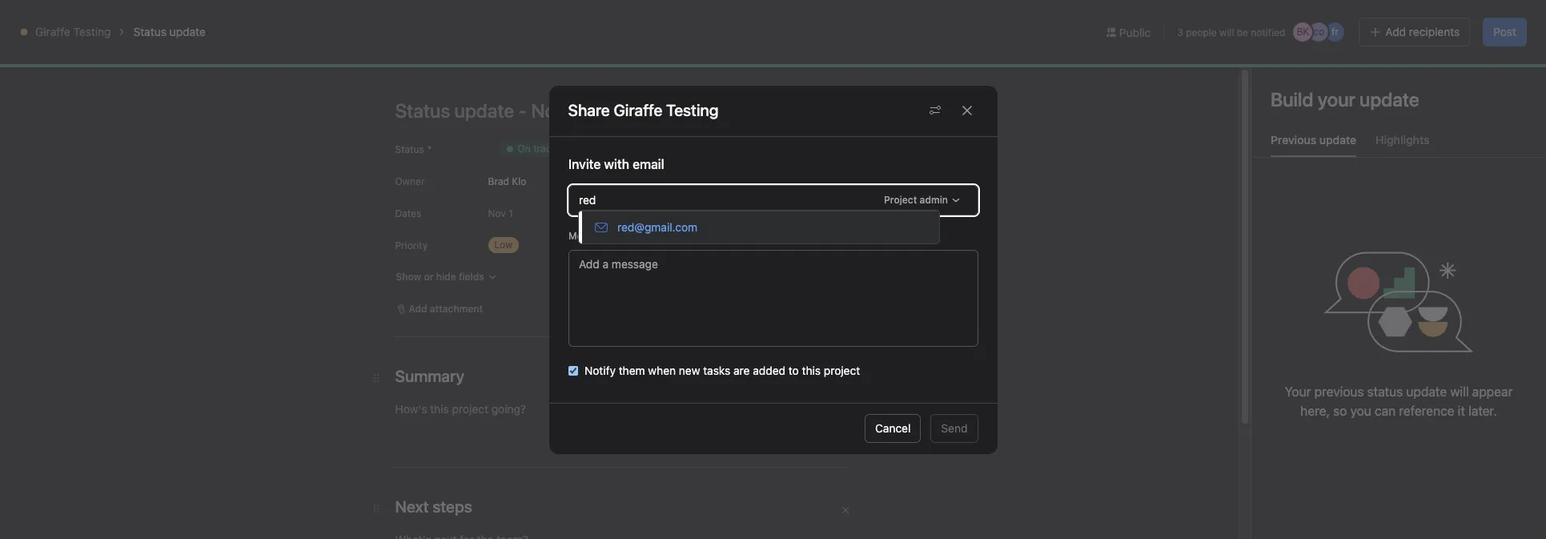 Task type: locate. For each thing, give the bounding box(es) containing it.
1 vertical spatial status
[[395, 143, 424, 155]]

list box
[[584, 6, 969, 32]]

share
[[1406, 73, 1432, 85], [568, 101, 610, 119]]

giraffe
[[35, 25, 70, 38]]

0 vertical spatial status
[[133, 25, 167, 38]]

add inside button
[[1386, 25, 1407, 38]]

with email
[[604, 157, 664, 171]]

share giraffe testing dialog
[[549, 85, 998, 454]]

trial?
[[1373, 13, 1395, 25]]

1 horizontal spatial fr
[[1364, 73, 1371, 85]]

1 vertical spatial tasks
[[703, 363, 730, 377]]

status
[[133, 25, 167, 38], [395, 143, 424, 155]]

project
[[884, 193, 917, 205]]

post
[[1494, 25, 1517, 38]]

0 horizontal spatial tasks
[[703, 363, 730, 377]]

0 vertical spatial to
[[734, 263, 749, 281]]

(optional)
[[612, 229, 657, 242]]

your previous status update will appear here, so you can reference it later.
[[1285, 384, 1513, 418]]

what's in my trial?
[[1312, 13, 1395, 25]]

0 horizontal spatial to
[[734, 263, 749, 281]]

gantt link
[[708, 99, 750, 116]]

1 horizontal spatial this
[[903, 263, 929, 281]]

this inside share giraffe testing dialog
[[802, 363, 821, 377]]

0 vertical spatial will
[[1220, 26, 1235, 38]]

tasks inside share giraffe testing dialog
[[703, 363, 730, 377]]

project
[[687, 285, 738, 304], [824, 363, 860, 377]]

can
[[1375, 404, 1396, 418]]

messages
[[809, 263, 882, 281]]

giraffe testing link
[[35, 25, 111, 38]]

3 people will be notified
[[1178, 26, 1286, 38]]

highlights
[[1376, 133, 1430, 147]]

0 vertical spatial update
[[170, 25, 206, 38]]

0 vertical spatial section title text field
[[395, 365, 465, 388]]

0 vertical spatial this
[[903, 263, 929, 281]]

add
[[1419, 13, 1437, 25], [1386, 25, 1407, 38]]

update
[[170, 25, 206, 38], [1320, 133, 1357, 147], [1407, 384, 1448, 399]]

update inside your previous status update will appear here, so you can reference it later.
[[1407, 384, 1448, 399]]

0 horizontal spatial co
[[1314, 26, 1325, 38]]

project right the 'added'
[[824, 363, 860, 377]]

will left appear here.
[[742, 285, 765, 304]]

public
[[1120, 25, 1151, 39]]

1 vertical spatial share
[[568, 101, 610, 119]]

remove section image
[[841, 505, 850, 515]]

0 vertical spatial share
[[1406, 73, 1432, 85]]

messages link
[[547, 99, 613, 116]]

reference
[[1400, 404, 1455, 418]]

0 vertical spatial co
[[1314, 26, 1325, 38]]

here,
[[1301, 404, 1330, 418]]

project inside all attachments to tasks & messages in this project will appear here.
[[687, 285, 738, 304]]

1 horizontal spatial share
[[1406, 73, 1432, 85]]

1 vertical spatial will
[[742, 285, 765, 304]]

0 horizontal spatial will
[[742, 285, 765, 304]]

2 vertical spatial update
[[1407, 384, 1448, 399]]

this
[[903, 263, 929, 281], [802, 363, 821, 377]]

1 vertical spatial fr
[[1364, 73, 1371, 85]]

Message (optional) text field
[[568, 250, 978, 346]]

post button
[[1484, 18, 1528, 46]]

Add members by name or email… text field
[[579, 189, 608, 209]]

17
[[1244, 18, 1254, 30]]

in left my
[[1346, 13, 1354, 25]]

attachments
[[640, 263, 730, 281]]

1 section title text field from the top
[[395, 365, 465, 388]]

0 vertical spatial in
[[1346, 13, 1354, 25]]

co for ts
[[1346, 73, 1357, 85]]

status right testing
[[133, 25, 167, 38]]

nov
[[488, 207, 506, 219]]

Notify them when new tasks are added to this project checkbox
[[568, 366, 578, 375]]

info
[[1470, 13, 1487, 25]]

priority
[[395, 240, 428, 252]]

project down attachments
[[687, 285, 738, 304]]

to right attachments
[[734, 263, 749, 281]]

2 section title text field from the top
[[395, 496, 472, 518]]

1 vertical spatial section title text field
[[395, 496, 472, 518]]

0 horizontal spatial bk
[[1297, 26, 1310, 38]]

1 vertical spatial to
[[788, 363, 799, 377]]

in
[[1346, 13, 1354, 25], [886, 263, 899, 281]]

0 horizontal spatial update
[[170, 25, 206, 38]]

to
[[734, 263, 749, 281], [788, 363, 799, 377]]

1 horizontal spatial status
[[395, 143, 424, 155]]

add billing info button
[[1412, 8, 1494, 30]]

bk right left on the right top of the page
[[1297, 26, 1310, 38]]

1 horizontal spatial in
[[1346, 13, 1354, 25]]

will inside all attachments to tasks & messages in this project will appear here.
[[742, 285, 765, 304]]

1 horizontal spatial project
[[824, 363, 860, 377]]

brad
[[488, 175, 509, 187]]

1 horizontal spatial tasks
[[752, 263, 791, 281]]

billing
[[1440, 13, 1467, 25]]

share inside dialog
[[568, 101, 610, 119]]

what's
[[1312, 13, 1344, 25]]

17 days left
[[1244, 18, 1295, 30]]

0 horizontal spatial share
[[568, 101, 610, 119]]

this left remove section image
[[802, 363, 821, 377]]

appear
[[1473, 384, 1513, 399]]

all attachments to tasks & messages in this project will appear here.
[[618, 263, 929, 304]]

build
[[1271, 88, 1314, 111]]

add for add billing info
[[1419, 13, 1437, 25]]

will
[[1220, 26, 1235, 38], [742, 285, 765, 304], [1451, 384, 1470, 399]]

dashboard link
[[457, 99, 528, 116]]

share for share giraffe testing
[[568, 101, 610, 119]]

0 vertical spatial bk
[[1297, 26, 1310, 38]]

will up it
[[1451, 384, 1470, 399]]

2 horizontal spatial update
[[1407, 384, 1448, 399]]

1 horizontal spatial add
[[1419, 13, 1437, 25]]

None text field
[[67, 54, 180, 83]]

1 vertical spatial in
[[886, 263, 899, 281]]

tasks
[[752, 263, 791, 281], [703, 363, 730, 377]]

bk left ts
[[1313, 73, 1326, 85]]

status left *
[[395, 143, 424, 155]]

1 horizontal spatial to
[[788, 363, 799, 377]]

1 horizontal spatial co
[[1346, 73, 1357, 85]]

owner
[[395, 175, 425, 187]]

ts
[[1330, 73, 1342, 85]]

0 horizontal spatial project
[[687, 285, 738, 304]]

bk
[[1297, 26, 1310, 38], [1313, 73, 1326, 85]]

left
[[1280, 18, 1295, 30]]

tab list containing previous update
[[1252, 131, 1547, 158]]

1 vertical spatial project
[[824, 363, 860, 377]]

your update
[[1318, 88, 1420, 111]]

1 horizontal spatial will
[[1220, 26, 1235, 38]]

will left be at the right top of page
[[1220, 26, 1235, 38]]

tasks left the &
[[752, 263, 791, 281]]

brad klo
[[488, 175, 527, 187]]

files
[[645, 100, 670, 114]]

0 horizontal spatial in
[[886, 263, 899, 281]]

co down what's
[[1314, 26, 1325, 38]]

share inside button
[[1406, 73, 1432, 85]]

0 horizontal spatial status
[[133, 25, 167, 38]]

1 vertical spatial this
[[802, 363, 821, 377]]

invite
[[568, 157, 601, 171]]

update for previous update
[[1320, 133, 1357, 147]]

co right ts
[[1346, 73, 1357, 85]]

in inside button
[[1346, 13, 1354, 25]]

0 horizontal spatial this
[[802, 363, 821, 377]]

fr
[[1332, 26, 1339, 38], [1364, 73, 1371, 85]]

0 vertical spatial fr
[[1332, 26, 1339, 38]]

klo
[[512, 175, 527, 187]]

tab list
[[1252, 131, 1547, 158]]

to inside share giraffe testing dialog
[[788, 363, 799, 377]]

share giraffe testing
[[568, 101, 719, 119]]

invite with email
[[568, 157, 664, 171]]

admin
[[920, 193, 948, 205]]

my
[[1357, 13, 1370, 25]]

fr for bk
[[1332, 26, 1339, 38]]

1 horizontal spatial update
[[1320, 133, 1357, 147]]

remove section image
[[841, 375, 850, 384]]

0 horizontal spatial add
[[1386, 25, 1407, 38]]

this right messages at the right of the page
[[903, 263, 929, 281]]

0 vertical spatial tasks
[[752, 263, 791, 281]]

Section title text field
[[395, 365, 465, 388], [395, 496, 472, 518]]

share down "add recipients" button on the top of the page
[[1406, 73, 1432, 85]]

1 horizontal spatial bk
[[1313, 73, 1326, 85]]

to right the 'added'
[[788, 363, 799, 377]]

2 horizontal spatial will
[[1451, 384, 1470, 399]]

remove from starred image
[[211, 62, 224, 74]]

tasks left are
[[703, 363, 730, 377]]

days
[[1256, 18, 1278, 30]]

1 vertical spatial bk
[[1313, 73, 1326, 85]]

are
[[733, 363, 750, 377]]

notify them when new tasks are added to this project
[[584, 363, 860, 377]]

fr down what's
[[1332, 26, 1339, 38]]

1 vertical spatial co
[[1346, 73, 1357, 85]]

0 vertical spatial project
[[687, 285, 738, 304]]

fr up your update
[[1364, 73, 1371, 85]]

in right messages at the right of the page
[[886, 263, 899, 281]]

people
[[1186, 26, 1217, 38]]

add inside 'button'
[[1419, 13, 1437, 25]]

1 vertical spatial update
[[1320, 133, 1357, 147]]

share up the invite
[[568, 101, 610, 119]]

0 horizontal spatial fr
[[1332, 26, 1339, 38]]

be
[[1237, 26, 1249, 38]]

2 vertical spatial will
[[1451, 384, 1470, 399]]

share button
[[1385, 68, 1439, 91]]



Task type: vqa. For each thing, say whether or not it's contained in the screenshot.
the bottom to
yes



Task type: describe. For each thing, give the bounding box(es) containing it.
giraffe testing
[[35, 25, 111, 38]]

in inside all attachments to tasks & messages in this project will appear here.
[[886, 263, 899, 281]]

&
[[794, 263, 805, 281]]

build your update
[[1271, 88, 1420, 111]]

project inside share giraffe testing dialog
[[824, 363, 860, 377]]

testing
[[73, 25, 111, 38]]

section title text field for remove section image
[[395, 365, 465, 388]]

you
[[1351, 404, 1372, 418]]

Title of update text field
[[395, 93, 876, 128]]

update for status update
[[170, 25, 206, 38]]

will inside your previous status update will appear here, so you can reference it later.
[[1451, 384, 1470, 399]]

*
[[428, 143, 432, 155]]

status for status *
[[395, 143, 424, 155]]

share for share
[[1406, 73, 1432, 85]]

status for status update
[[133, 25, 167, 38]]

ribbon image
[[29, 58, 48, 78]]

workflow
[[388, 100, 438, 114]]

status *
[[395, 143, 432, 155]]

your
[[1285, 384, 1312, 399]]

add billing info
[[1419, 13, 1487, 25]]

previous update
[[1271, 133, 1357, 147]]

recipients
[[1410, 25, 1460, 38]]

added
[[753, 363, 785, 377]]

co for bk
[[1314, 26, 1325, 38]]

3
[[1178, 26, 1184, 38]]

close this dialog image
[[961, 104, 974, 117]]

add for add recipients
[[1386, 25, 1407, 38]]

files link
[[632, 99, 670, 116]]

fr for ts
[[1364, 73, 1371, 85]]

notify
[[584, 363, 616, 377]]

send button
[[931, 414, 978, 443]]

add recipients
[[1386, 25, 1460, 38]]

gantt
[[721, 100, 750, 114]]

tasks inside all attachments to tasks & messages in this project will appear here.
[[752, 263, 791, 281]]

them
[[619, 363, 645, 377]]

dashboard
[[470, 100, 528, 114]]

cancel
[[876, 421, 911, 435]]

notified
[[1252, 26, 1286, 38]]

dates
[[395, 207, 422, 219]]

so
[[1334, 404, 1348, 418]]

project permissions image
[[929, 104, 942, 117]]

send
[[942, 421, 968, 435]]

previous
[[1315, 384, 1365, 399]]

previous
[[1271, 133, 1317, 147]]

to inside all attachments to tasks & messages in this project will appear here.
[[734, 263, 749, 281]]

project admin
[[884, 193, 948, 205]]

nov 1
[[488, 207, 513, 219]]

message (optional)
[[568, 229, 657, 242]]

it
[[1458, 404, 1466, 418]]

status update
[[133, 25, 206, 38]]

project admin button
[[877, 189, 968, 211]]

later.
[[1469, 404, 1498, 418]]

when
[[648, 363, 676, 377]]

message
[[568, 229, 610, 242]]

1
[[509, 207, 513, 219]]

all
[[618, 263, 636, 281]]

messages
[[560, 100, 613, 114]]

this inside all attachments to tasks & messages in this project will appear here.
[[903, 263, 929, 281]]

workflow link
[[375, 99, 438, 116]]

what's in my trial? button
[[1305, 8, 1403, 30]]

new
[[679, 363, 700, 377]]

cancel button
[[865, 414, 921, 443]]

status
[[1368, 384, 1404, 399]]

add recipients button
[[1360, 18, 1471, 46]]

giraffe testing
[[614, 101, 719, 119]]

section title text field for remove section icon
[[395, 496, 472, 518]]

appear here.
[[769, 285, 859, 304]]



